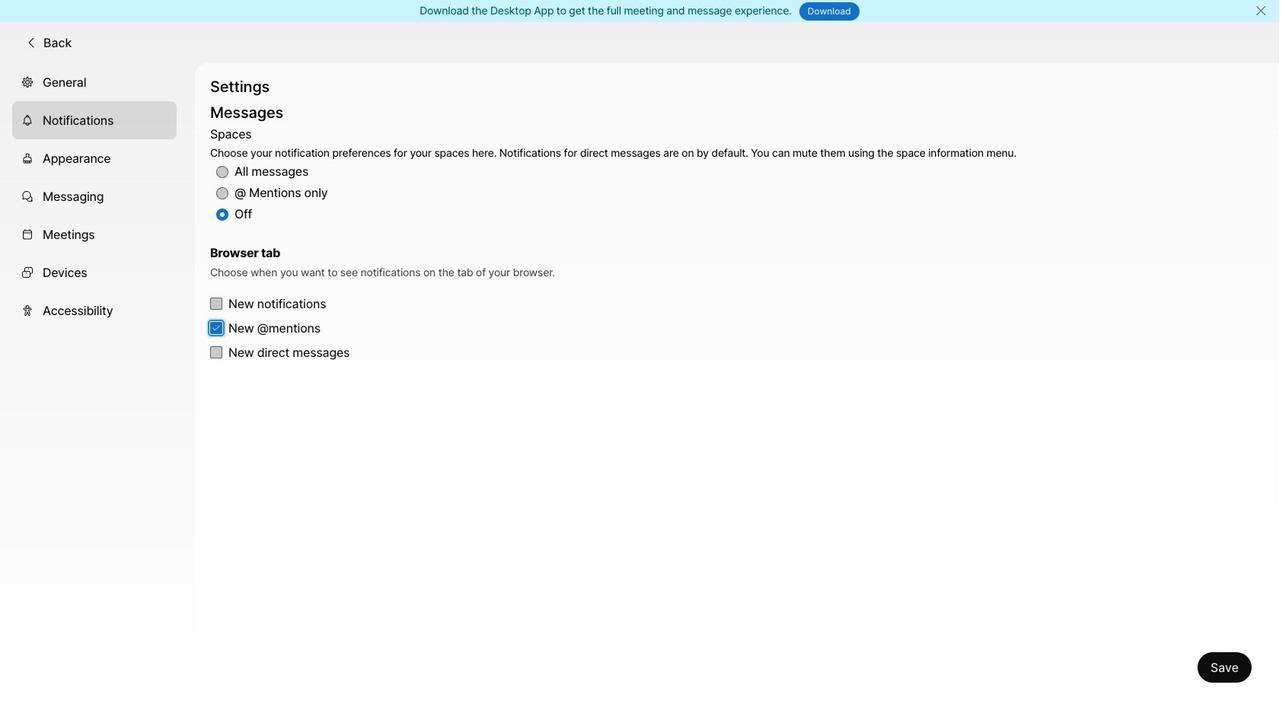 Task type: vqa. For each thing, say whether or not it's contained in the screenshot.
Messaging tab
yes



Task type: describe. For each thing, give the bounding box(es) containing it.
messaging tab
[[12, 177, 177, 215]]

@ Mentions only radio
[[216, 187, 229, 200]]

settings navigation
[[0, 63, 195, 708]]

accessibility tab
[[12, 291, 177, 330]]

devices tab
[[12, 253, 177, 291]]

cancel_16 image
[[1255, 5, 1267, 17]]

Off radio
[[216, 209, 229, 221]]

meetings tab
[[12, 215, 177, 253]]



Task type: locate. For each thing, give the bounding box(es) containing it.
option group
[[210, 124, 1017, 225]]

appearance tab
[[12, 139, 177, 177]]

notifications tab
[[12, 101, 177, 139]]

general tab
[[12, 63, 177, 101]]

All messages radio
[[216, 166, 229, 178]]



